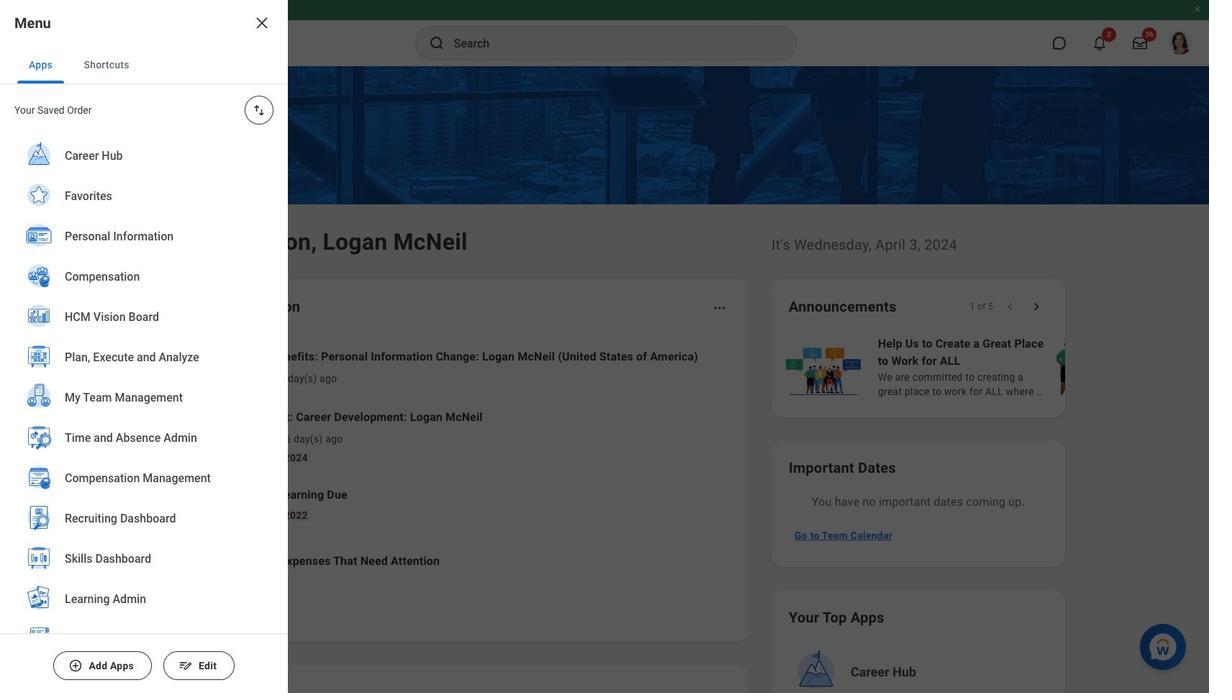 Task type: describe. For each thing, give the bounding box(es) containing it.
plus circle image
[[69, 659, 83, 673]]

1 inbox image from the top
[[182, 356, 204, 378]]

text edit image
[[178, 659, 193, 673]]

close environment banner image
[[1194, 5, 1203, 14]]

inbox large image
[[1134, 36, 1148, 50]]

search image
[[428, 35, 445, 52]]

global navigation dialog
[[0, 0, 288, 694]]

chevron left small image
[[1004, 300, 1018, 314]]



Task type: vqa. For each thing, say whether or not it's contained in the screenshot.
bottommost inbox Icon
yes



Task type: locate. For each thing, give the bounding box(es) containing it.
main content
[[0, 66, 1210, 694]]

sort image
[[252, 103, 266, 117]]

list
[[0, 136, 288, 694], [784, 334, 1210, 400], [161, 337, 732, 591]]

inbox image
[[182, 356, 204, 378], [182, 426, 204, 447]]

status
[[971, 301, 994, 313]]

notifications large image
[[1093, 36, 1108, 50]]

1 vertical spatial inbox image
[[182, 426, 204, 447]]

tab list
[[0, 46, 288, 84]]

chevron right small image
[[1030, 300, 1044, 314]]

profile logan mcneil element
[[1161, 27, 1201, 59]]

banner
[[0, 0, 1210, 66]]

x image
[[253, 14, 271, 32]]

2 inbox image from the top
[[182, 426, 204, 447]]

0 vertical spatial inbox image
[[182, 356, 204, 378]]



